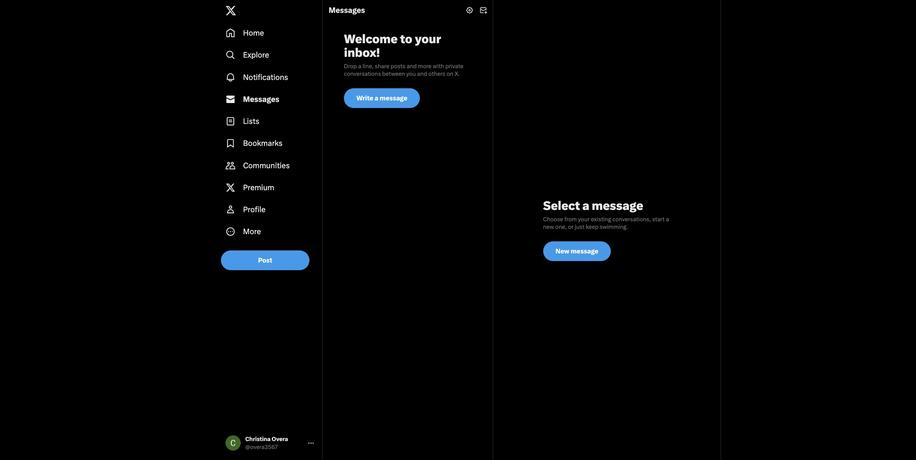 Task type: vqa. For each thing, say whether or not it's contained in the screenshot.
New Message link
yes



Task type: describe. For each thing, give the bounding box(es) containing it.
to
[[400, 32, 412, 46]]

choose
[[543, 216, 563, 223]]

a right write
[[375, 95, 378, 102]]

existing
[[591, 216, 611, 223]]

message for write
[[380, 95, 407, 102]]

welcome
[[344, 32, 398, 46]]

profile link
[[221, 199, 319, 221]]

a inside welcome to your inbox! drop a line, share posts and more with private conversations between you and others on x.
[[358, 63, 361, 70]]

more
[[418, 63, 432, 70]]

your inside select a message choose from your existing conversations, start a new one, or just keep swimming.
[[578, 216, 590, 223]]

overa
[[272, 437, 288, 444]]

between
[[382, 71, 405, 77]]

bookmarks
[[243, 139, 283, 148]]

christina
[[245, 437, 271, 444]]

on
[[447, 71, 453, 77]]

post link
[[221, 251, 310, 271]]

notifications link
[[221, 66, 319, 88]]

welcome to your inbox! drop a line, share posts and more with private conversations between you and others on x.
[[344, 32, 465, 77]]

others
[[429, 71, 445, 77]]

write a message link
[[344, 88, 420, 108]]

with
[[433, 63, 444, 70]]

new message link
[[543, 242, 611, 262]]

a up just
[[583, 199, 589, 213]]

0 vertical spatial and
[[407, 63, 417, 70]]

new
[[556, 248, 570, 256]]

more button
[[221, 221, 319, 243]]

a right start
[[666, 216, 669, 223]]

from
[[565, 216, 577, 223]]

private
[[445, 63, 464, 70]]

drop
[[344, 63, 357, 70]]

premium link
[[221, 177, 319, 199]]

bookmarks link
[[221, 133, 319, 155]]

notifications
[[243, 73, 288, 82]]

just
[[575, 224, 585, 231]]

line,
[[363, 63, 374, 70]]

more
[[243, 228, 261, 237]]

primary navigation
[[221, 22, 319, 243]]

posts
[[391, 63, 405, 70]]

messages inside messages link
[[243, 95, 279, 104]]

one,
[[555, 224, 567, 231]]



Task type: locate. For each thing, give the bounding box(es) containing it.
0 vertical spatial your
[[415, 32, 441, 46]]

swimming.
[[600, 224, 628, 231]]

message right new
[[571, 248, 599, 256]]

or
[[568, 224, 574, 231]]

1 horizontal spatial and
[[417, 71, 427, 77]]

message inside select a message choose from your existing conversations, start a new one, or just keep swimming.
[[592, 199, 643, 213]]

messages up welcome
[[329, 6, 365, 15]]

1 horizontal spatial your
[[578, 216, 590, 223]]

your inside welcome to your inbox! drop a line, share posts and more with private conversations between you and others on x.
[[415, 32, 441, 46]]

your right to in the top left of the page
[[415, 32, 441, 46]]

lists
[[243, 117, 259, 126]]

0 horizontal spatial messages
[[243, 95, 279, 104]]

explore link
[[221, 44, 319, 66]]

message
[[380, 95, 407, 102], [592, 199, 643, 213], [571, 248, 599, 256]]

profile
[[243, 205, 266, 215]]

premium
[[243, 183, 274, 192]]

keep
[[586, 224, 599, 231]]

select a message choose from your existing conversations, start a new one, or just keep swimming.
[[543, 199, 671, 231]]

2 vertical spatial message
[[571, 248, 599, 256]]

messages link
[[221, 88, 319, 111]]

1 vertical spatial messages
[[243, 95, 279, 104]]

1 vertical spatial your
[[578, 216, 590, 223]]

lists link
[[221, 111, 319, 133]]

select
[[543, 199, 580, 213]]

christina overa @overa3567
[[245, 437, 288, 452]]

explore
[[243, 51, 269, 60]]

post
[[258, 257, 272, 264]]

home link
[[221, 22, 319, 44]]

0 vertical spatial message
[[380, 95, 407, 102]]

1 vertical spatial and
[[417, 71, 427, 77]]

new
[[543, 224, 554, 231]]

and up you
[[407, 63, 417, 70]]

messages down notifications
[[243, 95, 279, 104]]

conversations
[[344, 71, 381, 77]]

0 vertical spatial messages
[[329, 6, 365, 15]]

write
[[357, 95, 373, 102]]

your
[[415, 32, 441, 46], [578, 216, 590, 223]]

communities
[[243, 161, 290, 170]]

0 horizontal spatial and
[[407, 63, 417, 70]]

home
[[243, 29, 264, 38]]

communities link
[[221, 155, 319, 177]]

and
[[407, 63, 417, 70], [417, 71, 427, 77]]

conversations,
[[613, 216, 651, 223]]

a up "conversations"
[[358, 63, 361, 70]]

a
[[358, 63, 361, 70], [375, 95, 378, 102], [583, 199, 589, 213], [666, 216, 669, 223]]

message inside new message link
[[571, 248, 599, 256]]

share
[[375, 63, 389, 70]]

0 horizontal spatial your
[[415, 32, 441, 46]]

your up just
[[578, 216, 590, 223]]

start
[[652, 216, 665, 223]]

message inside write a message link
[[380, 95, 407, 102]]

1 vertical spatial message
[[592, 199, 643, 213]]

1 horizontal spatial messages
[[329, 6, 365, 15]]

new message
[[556, 248, 599, 256]]

you
[[406, 71, 416, 77]]

inbox!
[[344, 46, 380, 60]]

message down between
[[380, 95, 407, 102]]

@overa3567
[[245, 445, 278, 452]]

write a message
[[357, 95, 407, 102]]

message up conversations, in the right of the page
[[592, 199, 643, 213]]

messages
[[329, 6, 365, 15], [243, 95, 279, 104]]

x.
[[455, 71, 460, 77]]

message for select
[[592, 199, 643, 213]]

and down more
[[417, 71, 427, 77]]



